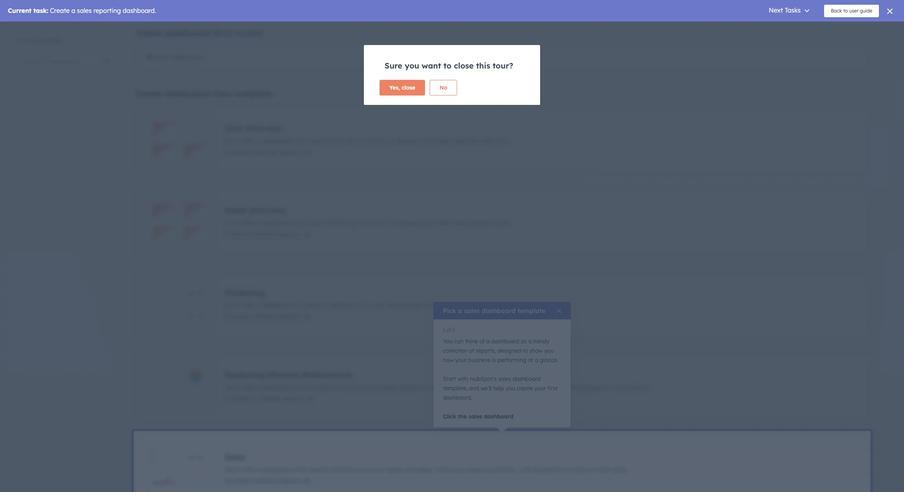 Task type: vqa. For each thing, say whether or not it's contained in the screenshot.


Task type: locate. For each thing, give the bounding box(es) containing it.
you inside you can think of a dashboard as a handy collection of reports, designed to show you how your business is performing at a glance.
[[544, 347, 554, 354]]

you
[[405, 61, 419, 71], [544, 347, 554, 354], [506, 385, 515, 392]]

performance.
[[411, 301, 450, 309]]

1 horizontal spatial 5
[[302, 466, 306, 474]]

1 vertical spatial close
[[402, 84, 415, 91]]

overview
[[245, 123, 283, 133], [249, 205, 286, 215]]

receives inside chat overview start with a dashboard of 6 reports that show the kind of requests your team receives over chat.
[[454, 137, 478, 145]]

kind inside chat overview start with a dashboard of 6 reports that show the kind of requests your team receives over chat.
[[373, 137, 385, 145]]

includes for sales
[[224, 477, 250, 485]]

start up for on the bottom
[[443, 376, 456, 383]]

you right sure
[[405, 61, 419, 71]]

of inside marketing start with a dashboard of 9 reports that focus on your website performance. also performance and contact activity.
[[295, 301, 301, 309]]

the for email overview
[[362, 219, 371, 227]]

marketing channel performance start with a dashboard of 10 reports that focus on monitoring key metrics for your core marketing channels, from landing pages to social media.
[[224, 370, 651, 392]]

create up new
[[136, 28, 162, 38]]

Search search field
[[19, 53, 117, 69]]

0 vertical spatial and
[[506, 301, 518, 309]]

1 includes from the top
[[224, 148, 250, 156]]

from left templates
[[213, 89, 232, 99]]

1
[[443, 327, 445, 333]]

sure
[[385, 61, 402, 71]]

team's
[[468, 466, 487, 474]]

and right deals
[[404, 466, 415, 474]]

help
[[493, 385, 504, 392]]

10 inside the marketing channel performance start with a dashboard of 10 reports that focus on monitoring key metrics for your core marketing channels, from landing pages to social media.
[[302, 384, 309, 392]]

create down new
[[136, 89, 162, 99]]

business
[[468, 357, 490, 364]]

1 dashboards from the top
[[165, 28, 211, 38]]

0 horizontal spatial 5
[[251, 477, 255, 485]]

1 kind from the top
[[373, 137, 385, 145]]

2 marketing from the top
[[224, 370, 265, 380]]

1 vertical spatial create
[[136, 89, 162, 99]]

dashboards for templates
[[165, 89, 211, 99]]

1-14 of 14 results
[[19, 37, 62, 44]]

focus inside marketing start with a dashboard of 9 reports that focus on your website performance. also performance and contact activity.
[[345, 301, 361, 309]]

kind inside email overview start with a dashboard of 6 reports that show the kind of requests your team receives over email.
[[373, 219, 385, 227]]

the inside email overview start with a dashboard of 6 reports that show the kind of requests your team receives over email.
[[362, 219, 371, 227]]

None checkbox
[[136, 187, 868, 257], [136, 434, 868, 492], [136, 187, 868, 257], [136, 434, 868, 492]]

a inside marketing start with a dashboard of 9 reports that focus on your website performance. also performance and contact activity.
[[255, 301, 259, 309]]

track
[[435, 466, 451, 474]]

on inside sales start with a dashboard of 5 reports that focus on your deals and sales. track your team's activities, with prospects but also in their deals.
[[362, 466, 370, 474]]

2 over from the top
[[480, 219, 493, 227]]

activities,
[[489, 466, 517, 474]]

on inside marketing start with a dashboard of 9 reports that focus on your website performance. also performance and contact activity.
[[362, 301, 370, 309]]

2 vertical spatial to
[[605, 384, 611, 392]]

1 includes 6 default reports from the top
[[224, 148, 301, 156]]

requests inside chat overview start with a dashboard of 6 reports that show the kind of requests your team receives over chat.
[[395, 137, 420, 145]]

to down as
[[523, 347, 528, 354]]

overview for email overview
[[249, 205, 286, 215]]

marketing inside marketing start with a dashboard of 9 reports that focus on your website performance. also performance and contact activity.
[[224, 288, 265, 298]]

over left email.
[[480, 219, 493, 227]]

of
[[31, 37, 36, 44], [295, 137, 301, 145], [387, 137, 393, 145], [295, 219, 301, 227], [387, 219, 393, 227], [295, 301, 301, 309], [446, 327, 451, 333], [479, 338, 485, 345], [469, 347, 474, 354], [295, 384, 301, 392], [295, 466, 301, 474]]

dashboard
[[171, 53, 203, 61], [261, 137, 293, 145], [261, 219, 293, 227], [261, 301, 293, 309], [482, 307, 516, 315], [491, 338, 519, 345], [513, 376, 541, 383], [261, 384, 293, 392], [484, 413, 514, 420], [261, 466, 293, 474]]

reports,
[[476, 347, 496, 354]]

2 horizontal spatial and
[[506, 301, 518, 309]]

no button
[[430, 80, 457, 96]]

start up includes 10 default reports
[[224, 384, 239, 392]]

3 includes from the top
[[224, 312, 250, 320]]

dashboards
[[165, 28, 211, 38], [165, 89, 211, 99]]

start inside start with hubspot's sales dashboard template, and we'll help you create your first dashboard.
[[443, 376, 456, 383]]

1 horizontal spatial 10
[[302, 384, 309, 392]]

with up includes 9 default reports
[[241, 301, 253, 309]]

also
[[452, 301, 465, 309]]

0 vertical spatial show
[[345, 137, 360, 145]]

that inside email overview start with a dashboard of 6 reports that show the kind of requests your team receives over email.
[[331, 219, 343, 227]]

0 vertical spatial marketing
[[224, 288, 265, 298]]

0 horizontal spatial 14
[[23, 37, 29, 44]]

templates
[[234, 89, 273, 99]]

over left chat.
[[480, 137, 493, 145]]

1 horizontal spatial 9
[[302, 301, 306, 309]]

receives inside email overview start with a dashboard of 6 reports that show the kind of requests your team receives over email.
[[454, 219, 478, 227]]

over for chat overview
[[480, 137, 493, 145]]

kind for email overview
[[373, 219, 385, 227]]

0 vertical spatial to
[[443, 61, 451, 71]]

1 vertical spatial overview
[[249, 205, 286, 215]]

sales right click
[[469, 413, 482, 420]]

and left 'we'll'
[[469, 385, 479, 392]]

click
[[443, 413, 456, 420]]

show inside chat overview start with a dashboard of 6 reports that show the kind of requests your team receives over chat.
[[345, 137, 360, 145]]

1 horizontal spatial and
[[469, 385, 479, 392]]

sure you want to close this tour?
[[385, 61, 513, 71]]

with inside start with hubspot's sales dashboard template, and we'll help you create your first dashboard.
[[457, 376, 468, 383]]

sales start with a dashboard of 5 reports that focus on your deals and sales. track your team's activities, with prospects but also in their deals.
[[224, 452, 629, 474]]

5 includes from the top
[[224, 477, 250, 485]]

1 team from the top
[[437, 137, 452, 145]]

deals
[[387, 466, 402, 474]]

overview right email
[[249, 205, 286, 215]]

website
[[386, 301, 409, 309]]

start up includes 9 default reports
[[224, 301, 239, 309]]

1 horizontal spatial to
[[523, 347, 528, 354]]

sales right pick
[[464, 307, 480, 315]]

0 horizontal spatial 9
[[251, 312, 255, 320]]

a inside sales start with a dashboard of 5 reports that focus on your deals and sales. track your team's activities, with prospects but also in their deals.
[[255, 466, 259, 474]]

2 requests from the top
[[395, 219, 420, 227]]

start inside the marketing channel performance start with a dashboard of 10 reports that focus on monitoring key metrics for your core marketing channels, from landing pages to social media.
[[224, 384, 239, 392]]

1 vertical spatial receives
[[454, 219, 478, 227]]

0 vertical spatial receives
[[454, 137, 478, 145]]

on left website in the left bottom of the page
[[362, 301, 370, 309]]

includes for email overview
[[224, 230, 250, 238]]

includes 6 default reports down email
[[224, 230, 301, 238]]

requests inside email overview start with a dashboard of 6 reports that show the kind of requests your team receives over email.
[[395, 219, 420, 227]]

kind
[[373, 137, 385, 145], [373, 219, 385, 227]]

from for scratch
[[213, 28, 232, 38]]

2 vertical spatial show
[[530, 347, 543, 354]]

start
[[224, 137, 239, 145], [224, 219, 239, 227], [224, 301, 239, 309], [443, 376, 456, 383], [224, 384, 239, 392], [224, 466, 239, 474]]

close inside button
[[402, 84, 415, 91]]

that inside chat overview start with a dashboard of 6 reports that show the kind of requests your team receives over chat.
[[331, 137, 343, 145]]

1 vertical spatial sales
[[498, 376, 511, 383]]

from for templates
[[213, 89, 232, 99]]

and inside marketing start with a dashboard of 9 reports that focus on your website performance. also performance and contact activity.
[[506, 301, 518, 309]]

channel
[[267, 370, 299, 380]]

0 horizontal spatial you
[[405, 61, 419, 71]]

a inside the marketing channel performance start with a dashboard of 10 reports that focus on monitoring key metrics for your core marketing channels, from landing pages to social media.
[[255, 384, 259, 392]]

overview inside chat overview start with a dashboard of 6 reports that show the kind of requests your team receives over chat.
[[245, 123, 283, 133]]

from inside the marketing channel performance start with a dashboard of 10 reports that focus on monitoring key metrics for your core marketing channels, from landing pages to social media.
[[545, 384, 559, 392]]

overview for chat overview
[[245, 123, 283, 133]]

marketing
[[224, 288, 265, 298], [224, 370, 265, 380]]

show inside email overview start with a dashboard of 6 reports that show the kind of requests your team receives over email.
[[345, 219, 360, 227]]

that
[[331, 137, 343, 145], [331, 219, 343, 227], [331, 301, 343, 309], [334, 384, 346, 392], [331, 466, 343, 474]]

dashboard inside the marketing channel performance start with a dashboard of 10 reports that focus on monitoring key metrics for your core marketing channels, from landing pages to social media.
[[261, 384, 293, 392]]

with inside email overview start with a dashboard of 6 reports that show the kind of requests your team receives over email.
[[241, 219, 253, 227]]

your inside email overview start with a dashboard of 6 reports that show the kind of requests your team receives over email.
[[422, 219, 435, 227]]

monitoring
[[375, 384, 407, 392]]

from left scratch
[[213, 28, 232, 38]]

as
[[521, 338, 527, 345]]

close right yes,
[[402, 84, 415, 91]]

2 includes 6 default reports from the top
[[224, 230, 301, 238]]

1 requests from the top
[[395, 137, 420, 145]]

New dashboard checkbox
[[136, 44, 868, 70]]

chat.
[[494, 137, 509, 145]]

1 vertical spatial kind
[[373, 219, 385, 227]]

sales up marketing
[[498, 376, 511, 383]]

includes 6 default reports down chat
[[224, 148, 301, 156]]

sales
[[464, 307, 480, 315], [498, 376, 511, 383], [469, 413, 482, 420]]

1 marketing from the top
[[224, 288, 265, 298]]

you right help
[[506, 385, 515, 392]]

includes 10 default reports
[[224, 395, 304, 402]]

sales.
[[417, 466, 433, 474]]

a
[[255, 137, 259, 145], [255, 219, 259, 227], [255, 301, 259, 309], [458, 307, 462, 315], [486, 338, 490, 345], [528, 338, 532, 345], [535, 357, 538, 364], [255, 384, 259, 392], [255, 466, 259, 474]]

on left monitoring
[[366, 384, 373, 392]]

0 vertical spatial you
[[405, 61, 419, 71]]

0 vertical spatial dashboards
[[165, 28, 211, 38]]

2 horizontal spatial to
[[605, 384, 611, 392]]

to inside the marketing channel performance start with a dashboard of 10 reports that focus on monitoring key metrics for your core marketing channels, from landing pages to social media.
[[605, 384, 611, 392]]

overview inside email overview start with a dashboard of 6 reports that show the kind of requests your team receives over email.
[[249, 205, 286, 215]]

0 vertical spatial sales
[[464, 307, 480, 315]]

1 vertical spatial from
[[213, 89, 232, 99]]

2 horizontal spatial you
[[544, 347, 554, 354]]

email overview start with a dashboard of 6 reports that show the kind of requests your team receives over email.
[[224, 205, 512, 227]]

0 vertical spatial focus
[[345, 301, 361, 309]]

1 vertical spatial marketing
[[224, 370, 265, 380]]

0 vertical spatial kind
[[373, 137, 385, 145]]

0 vertical spatial on
[[362, 301, 370, 309]]

kind for chat overview
[[373, 137, 385, 145]]

receives left chat.
[[454, 137, 478, 145]]

0 vertical spatial over
[[480, 137, 493, 145]]

with down chat
[[241, 137, 253, 145]]

0 vertical spatial requests
[[395, 137, 420, 145]]

0 vertical spatial overview
[[245, 123, 283, 133]]

overview right chat
[[245, 123, 283, 133]]

and left contact
[[506, 301, 518, 309]]

media.
[[631, 384, 651, 392]]

1 vertical spatial and
[[469, 385, 479, 392]]

your inside start with hubspot's sales dashboard template, and we'll help you create your first dashboard.
[[534, 385, 546, 392]]

2 vertical spatial sales
[[469, 413, 482, 420]]

marketing for channel
[[224, 370, 265, 380]]

to left social
[[605, 384, 611, 392]]

requests
[[395, 137, 420, 145], [395, 219, 420, 227]]

includes
[[224, 148, 250, 156], [224, 230, 250, 238], [224, 312, 250, 320], [224, 395, 250, 402], [224, 477, 250, 485]]

prospects
[[533, 466, 562, 474]]

on left deals
[[362, 466, 370, 474]]

show
[[345, 137, 360, 145], [345, 219, 360, 227], [530, 347, 543, 354]]

yes,
[[389, 84, 400, 91]]

focus inside the marketing channel performance start with a dashboard of 10 reports that focus on monitoring key metrics for your core marketing channels, from landing pages to social media.
[[348, 384, 364, 392]]

to right want
[[443, 61, 451, 71]]

no
[[440, 84, 447, 91]]

email.
[[494, 219, 512, 227]]

want
[[422, 61, 441, 71]]

and
[[506, 301, 518, 309], [469, 385, 479, 392], [404, 466, 415, 474]]

4 includes from the top
[[224, 395, 250, 402]]

6
[[302, 137, 306, 145], [251, 148, 255, 156], [302, 219, 306, 227], [251, 230, 255, 238]]

marketing up includes 9 default reports
[[224, 288, 265, 298]]

2 vertical spatial you
[[506, 385, 515, 392]]

2 vertical spatial focus
[[345, 466, 361, 474]]

can
[[454, 338, 464, 345]]

1 over from the top
[[480, 137, 493, 145]]

marketing up includes 10 default reports
[[224, 370, 265, 380]]

0 horizontal spatial close
[[402, 84, 415, 91]]

1 vertical spatial to
[[523, 347, 528, 354]]

0 vertical spatial from
[[213, 28, 232, 38]]

1 receives from the top
[[454, 137, 478, 145]]

on
[[362, 301, 370, 309], [366, 384, 373, 392], [362, 466, 370, 474]]

team inside email overview start with a dashboard of 6 reports that show the kind of requests your team receives over email.
[[437, 219, 452, 227]]

create
[[136, 28, 162, 38], [136, 89, 162, 99]]

over inside email overview start with a dashboard of 6 reports that show the kind of requests your team receives over email.
[[480, 219, 493, 227]]

create dashboards from scratch
[[136, 28, 263, 38]]

2 team from the top
[[437, 219, 452, 227]]

with up template,
[[457, 376, 468, 383]]

1 create from the top
[[136, 28, 162, 38]]

1 vertical spatial 10
[[251, 395, 258, 402]]

reports
[[308, 137, 329, 145], [279, 148, 301, 156], [308, 219, 329, 227], [279, 230, 301, 238], [308, 301, 329, 309], [279, 312, 300, 320], [311, 384, 332, 392], [282, 395, 304, 402], [308, 466, 329, 474], [279, 477, 301, 485]]

None checkbox
[[136, 105, 868, 175], [136, 269, 868, 339], [136, 352, 868, 421], [136, 105, 868, 175], [136, 269, 868, 339], [136, 352, 868, 421]]

1 horizontal spatial you
[[506, 385, 515, 392]]

1 vertical spatial dashboards
[[165, 89, 211, 99]]

to
[[443, 61, 451, 71], [523, 347, 528, 354], [605, 384, 611, 392]]

new dashboard
[[156, 53, 203, 61]]

reports inside sales start with a dashboard of 5 reports that focus on your deals and sales. track your team's activities, with prospects but also in their deals.
[[308, 466, 329, 474]]

marketing inside the marketing channel performance start with a dashboard of 10 reports that focus on monitoring key metrics for your core marketing channels, from landing pages to social media.
[[224, 370, 265, 380]]

start down chat
[[224, 137, 239, 145]]

0 horizontal spatial and
[[404, 466, 415, 474]]

0 vertical spatial 9
[[302, 301, 306, 309]]

2 kind from the top
[[373, 219, 385, 227]]

1 horizontal spatial close
[[454, 61, 474, 71]]

search image
[[888, 0, 893, 3]]

to inside dialog
[[443, 61, 451, 71]]

how
[[443, 357, 454, 364]]

start down sales
[[224, 466, 239, 474]]

close left this
[[454, 61, 474, 71]]

2 dashboards from the top
[[165, 89, 211, 99]]

1 horizontal spatial 14
[[38, 37, 44, 44]]

start inside chat overview start with a dashboard of 6 reports that show the kind of requests your team receives over chat.
[[224, 137, 239, 145]]

dashboards down new dashboard
[[165, 89, 211, 99]]

focus for sales
[[345, 466, 361, 474]]

pick a sales dashboard template
[[443, 307, 546, 315]]

0 vertical spatial create
[[136, 28, 162, 38]]

search button
[[884, 0, 897, 7]]

1 vertical spatial requests
[[395, 219, 420, 227]]

at
[[528, 357, 533, 364]]

focus inside sales start with a dashboard of 5 reports that focus on your deals and sales. track your team's activities, with prospects but also in their deals.
[[345, 466, 361, 474]]

0 vertical spatial 10
[[302, 384, 309, 392]]

2 create from the top
[[136, 89, 162, 99]]

1 vertical spatial team
[[437, 219, 452, 227]]

the inside chat overview start with a dashboard of 6 reports that show the kind of requests your team receives over chat.
[[362, 137, 371, 145]]

receives for chat overview
[[454, 137, 478, 145]]

dashboard inside you can think of a dashboard as a handy collection of reports, designed to show you how your business is performing at a glance.
[[491, 338, 519, 345]]

0 vertical spatial the
[[362, 137, 371, 145]]

of inside sales start with a dashboard of 5 reports that focus on your deals and sales. track your team's activities, with prospects but also in their deals.
[[295, 466, 301, 474]]

2 vertical spatial from
[[545, 384, 559, 392]]

sales
[[224, 452, 245, 462]]

1 vertical spatial 9
[[251, 312, 255, 320]]

1 vertical spatial 5
[[302, 466, 306, 474]]

0 vertical spatial includes 6 default reports
[[224, 148, 301, 156]]

1 vertical spatial includes 6 default reports
[[224, 230, 301, 238]]

reports inside marketing start with a dashboard of 9 reports that focus on your website performance. also performance and contact activity.
[[308, 301, 329, 309]]

0 vertical spatial team
[[437, 137, 452, 145]]

key
[[409, 384, 419, 392]]

start with hubspot's sales dashboard template, and we'll help you create your first dashboard.
[[443, 376, 558, 402]]

1 vertical spatial on
[[366, 384, 373, 392]]

dashboards up new dashboard
[[165, 28, 211, 38]]

team
[[437, 137, 452, 145], [437, 219, 452, 227]]

you up glance.
[[544, 347, 554, 354]]

2 receives from the top
[[454, 219, 478, 227]]

1 vertical spatial focus
[[348, 384, 364, 392]]

over for email overview
[[480, 219, 493, 227]]

team for email overview
[[437, 219, 452, 227]]

5
[[452, 327, 455, 333], [302, 466, 306, 474], [251, 477, 255, 485]]

to inside you can think of a dashboard as a handy collection of reports, designed to show you how your business is performing at a glance.
[[523, 347, 528, 354]]

2 horizontal spatial 5
[[452, 327, 455, 333]]

template,
[[443, 385, 468, 392]]

receives
[[454, 137, 478, 145], [454, 219, 478, 227]]

2 vertical spatial 5
[[251, 477, 255, 485]]

scratch
[[234, 28, 263, 38]]

start down email
[[224, 219, 239, 227]]

2 includes from the top
[[224, 230, 250, 238]]

with down email
[[241, 219, 253, 227]]

1 vertical spatial over
[[480, 219, 493, 227]]

over inside chat overview start with a dashboard of 6 reports that show the kind of requests your team receives over chat.
[[480, 137, 493, 145]]

your
[[422, 137, 435, 145], [422, 219, 435, 227], [371, 301, 385, 309], [455, 357, 467, 364], [454, 384, 468, 392], [534, 385, 546, 392], [372, 466, 385, 474], [453, 466, 466, 474]]

includes 6 default reports for chat
[[224, 148, 301, 156]]

that inside the marketing channel performance start with a dashboard of 10 reports that focus on monitoring key metrics for your core marketing channels, from landing pages to social media.
[[334, 384, 346, 392]]

1 vertical spatial the
[[362, 219, 371, 227]]

your inside you can think of a dashboard as a handy collection of reports, designed to show you how your business is performing at a glance.
[[455, 357, 467, 364]]

1 vertical spatial show
[[345, 219, 360, 227]]

0 horizontal spatial to
[[443, 61, 451, 71]]

2 vertical spatial on
[[362, 466, 370, 474]]

1 vertical spatial you
[[544, 347, 554, 354]]

first
[[548, 385, 558, 392]]

team inside chat overview start with a dashboard of 6 reports that show the kind of requests your team receives over chat.
[[437, 137, 452, 145]]

with inside marketing start with a dashboard of 9 reports that focus on your website performance. also performance and contact activity.
[[241, 301, 253, 309]]

includes 6 default reports for email
[[224, 230, 301, 238]]

9
[[302, 301, 306, 309], [251, 312, 255, 320]]

sales inside start with hubspot's sales dashboard template, and we'll help you create your first dashboard.
[[498, 376, 511, 383]]

dashboard inside new dashboard option
[[171, 53, 203, 61]]

from left landing
[[545, 384, 559, 392]]

receives left email.
[[454, 219, 478, 227]]

template
[[518, 307, 546, 315]]

with up includes 10 default reports
[[241, 384, 253, 392]]

2 vertical spatial and
[[404, 466, 415, 474]]

reports inside email overview start with a dashboard of 6 reports that show the kind of requests your team receives over email.
[[308, 219, 329, 227]]



Task type: describe. For each thing, give the bounding box(es) containing it.
focus for marketing
[[345, 301, 361, 309]]

performing
[[497, 357, 526, 364]]

for
[[444, 384, 453, 392]]

sales for click the sales dashboard
[[469, 413, 482, 420]]

the for chat overview
[[362, 137, 371, 145]]

channels,
[[516, 384, 543, 392]]

with inside chat overview start with a dashboard of 6 reports that show the kind of requests your team receives over chat.
[[241, 137, 253, 145]]

a inside chat overview start with a dashboard of 6 reports that show the kind of requests your team receives over chat.
[[255, 137, 259, 145]]

5 inside sales start with a dashboard of 5 reports that focus on your deals and sales. track your team's activities, with prospects but also in their deals.
[[302, 466, 306, 474]]

show inside you can think of a dashboard as a handy collection of reports, designed to show you how your business is performing at a glance.
[[530, 347, 543, 354]]

default for marketing
[[257, 312, 277, 320]]

a inside email overview start with a dashboard of 6 reports that show the kind of requests your team receives over email.
[[255, 219, 259, 227]]

pick
[[443, 307, 456, 315]]

1 14 from the left
[[23, 37, 29, 44]]

includes for marketing
[[224, 312, 250, 320]]

results
[[45, 37, 62, 44]]

default for chat overview
[[257, 148, 278, 156]]

chat overview start with a dashboard of 6 reports that show the kind of requests your team receives over chat.
[[224, 123, 509, 145]]

you inside start with hubspot's sales dashboard template, and we'll help you create your first dashboard.
[[506, 385, 515, 392]]

0 horizontal spatial 10
[[251, 395, 258, 402]]

on for marketing
[[362, 301, 370, 309]]

collection
[[443, 347, 468, 354]]

requests for email overview
[[395, 219, 420, 227]]

receives for email overview
[[454, 219, 478, 227]]

close image
[[557, 309, 561, 313]]

dashboard inside marketing start with a dashboard of 9 reports that focus on your website performance. also performance and contact activity.
[[261, 301, 293, 309]]

start inside marketing start with a dashboard of 9 reports that focus on your website performance. also performance and contact activity.
[[224, 301, 239, 309]]

includes for chat overview
[[224, 148, 250, 156]]

tour?
[[493, 61, 513, 71]]

marketing
[[484, 384, 514, 392]]

this
[[476, 61, 490, 71]]

default for email overview
[[257, 230, 278, 238]]

includes for marketing channel performance
[[224, 395, 250, 402]]

and inside sales start with a dashboard of 5 reports that focus on your deals and sales. track your team's activities, with prospects but also in their deals.
[[404, 466, 415, 474]]

pages
[[585, 384, 603, 392]]

team for chat overview
[[437, 137, 452, 145]]

you inside dialog
[[405, 61, 419, 71]]

yes, close
[[389, 84, 415, 91]]

your inside chat overview start with a dashboard of 6 reports that show the kind of requests your team receives over chat.
[[422, 137, 435, 145]]

chat
[[224, 123, 243, 133]]

of inside the marketing channel performance start with a dashboard of 10 reports that focus on monitoring key metrics for your core marketing channels, from landing pages to social media.
[[295, 384, 301, 392]]

that inside sales start with a dashboard of 5 reports that focus on your deals and sales. track your team's activities, with prospects but also in their deals.
[[331, 466, 343, 474]]

dashboard inside sales start with a dashboard of 5 reports that focus on your deals and sales. track your team's activities, with prospects but also in their deals.
[[261, 466, 293, 474]]

marketing start with a dashboard of 9 reports that focus on your website performance. also performance and contact activity.
[[224, 288, 567, 309]]

create dashboards from templates
[[136, 89, 273, 99]]

metrics
[[421, 384, 443, 392]]

dashboard inside email overview start with a dashboard of 6 reports that show the kind of requests your team receives over email.
[[261, 219, 293, 227]]

0 vertical spatial close
[[454, 61, 474, 71]]

show for chat overview
[[345, 137, 360, 145]]

their
[[596, 466, 610, 474]]

glance.
[[540, 357, 558, 364]]

create
[[517, 385, 533, 392]]

with inside the marketing channel performance start with a dashboard of 10 reports that focus on monitoring key metrics for your core marketing channels, from landing pages to social media.
[[241, 384, 253, 392]]

designed
[[497, 347, 521, 354]]

Search HubSpot search field
[[794, 0, 890, 7]]

yes, close button
[[380, 80, 425, 96]]

6 inside chat overview start with a dashboard of 6 reports that show the kind of requests your team receives over chat.
[[302, 137, 306, 145]]

hubspot's
[[470, 376, 497, 383]]

new
[[156, 53, 169, 61]]

dashboard inside start with hubspot's sales dashboard template, and we'll help you create your first dashboard.
[[513, 376, 541, 383]]

1 of 5
[[443, 327, 455, 333]]

marketing for start
[[224, 288, 265, 298]]

you can think of a dashboard as a handy collection of reports, designed to show you how your business is performing at a glance.
[[443, 338, 558, 364]]

includes 9 default reports
[[224, 312, 300, 320]]

with right activities,
[[519, 466, 531, 474]]

deals.
[[611, 466, 629, 474]]

9 inside marketing start with a dashboard of 9 reports that focus on your website performance. also performance and contact activity.
[[302, 301, 306, 309]]

email
[[224, 205, 247, 215]]

handy
[[533, 338, 549, 345]]

dashboard inside chat overview start with a dashboard of 6 reports that show the kind of requests your team receives over chat.
[[261, 137, 293, 145]]

core
[[469, 384, 482, 392]]

in
[[589, 466, 595, 474]]

contact
[[519, 301, 542, 309]]

default for sales
[[257, 477, 278, 485]]

dashboards for scratch
[[165, 28, 211, 38]]

your inside marketing start with a dashboard of 9 reports that focus on your website performance. also performance and contact activity.
[[371, 301, 385, 309]]

default for marketing channel performance
[[260, 395, 281, 402]]

your inside the marketing channel performance start with a dashboard of 10 reports that focus on monitoring key metrics for your core marketing channels, from landing pages to social media.
[[454, 384, 468, 392]]

think
[[465, 338, 478, 345]]

activity.
[[544, 301, 567, 309]]

performance
[[466, 301, 504, 309]]

create for create dashboards from templates
[[136, 89, 162, 99]]

reports inside chat overview start with a dashboard of 6 reports that show the kind of requests your team receives over chat.
[[308, 137, 329, 145]]

social
[[613, 384, 630, 392]]

includes 5 default reports
[[224, 477, 301, 485]]

1-
[[19, 37, 23, 44]]

but
[[564, 466, 574, 474]]

start inside email overview start with a dashboard of 6 reports that show the kind of requests your team receives over email.
[[224, 219, 239, 227]]

also
[[575, 466, 588, 474]]

landing
[[561, 384, 583, 392]]

dashboard.
[[443, 394, 472, 402]]

is
[[492, 357, 496, 364]]

create for create dashboards from scratch
[[136, 28, 162, 38]]

and inside start with hubspot's sales dashboard template, and we'll help you create your first dashboard.
[[469, 385, 479, 392]]

you
[[443, 338, 453, 345]]

sure you want to close this tour? dialog
[[364, 45, 540, 105]]

on for sales
[[362, 466, 370, 474]]

sales for pick a sales dashboard template
[[464, 307, 480, 315]]

with down sales
[[241, 466, 253, 474]]

reports inside the marketing channel performance start with a dashboard of 10 reports that focus on monitoring key metrics for your core marketing channels, from landing pages to social media.
[[311, 384, 332, 392]]

on inside the marketing channel performance start with a dashboard of 10 reports that focus on monitoring key metrics for your core marketing channels, from landing pages to social media.
[[366, 384, 373, 392]]

click the sales dashboard
[[443, 413, 514, 420]]

2 14 from the left
[[38, 37, 44, 44]]

start inside sales start with a dashboard of 5 reports that focus on your deals and sales. track your team's activities, with prospects but also in their deals.
[[224, 466, 239, 474]]

show for email overview
[[345, 219, 360, 227]]

we'll
[[481, 385, 492, 392]]

6 inside email overview start with a dashboard of 6 reports that show the kind of requests your team receives over email.
[[302, 219, 306, 227]]

performance
[[301, 370, 352, 380]]

requests for chat overview
[[395, 137, 420, 145]]

2 vertical spatial the
[[458, 413, 467, 420]]

0 vertical spatial 5
[[452, 327, 455, 333]]

that inside marketing start with a dashboard of 9 reports that focus on your website performance. also performance and contact activity.
[[331, 301, 343, 309]]



